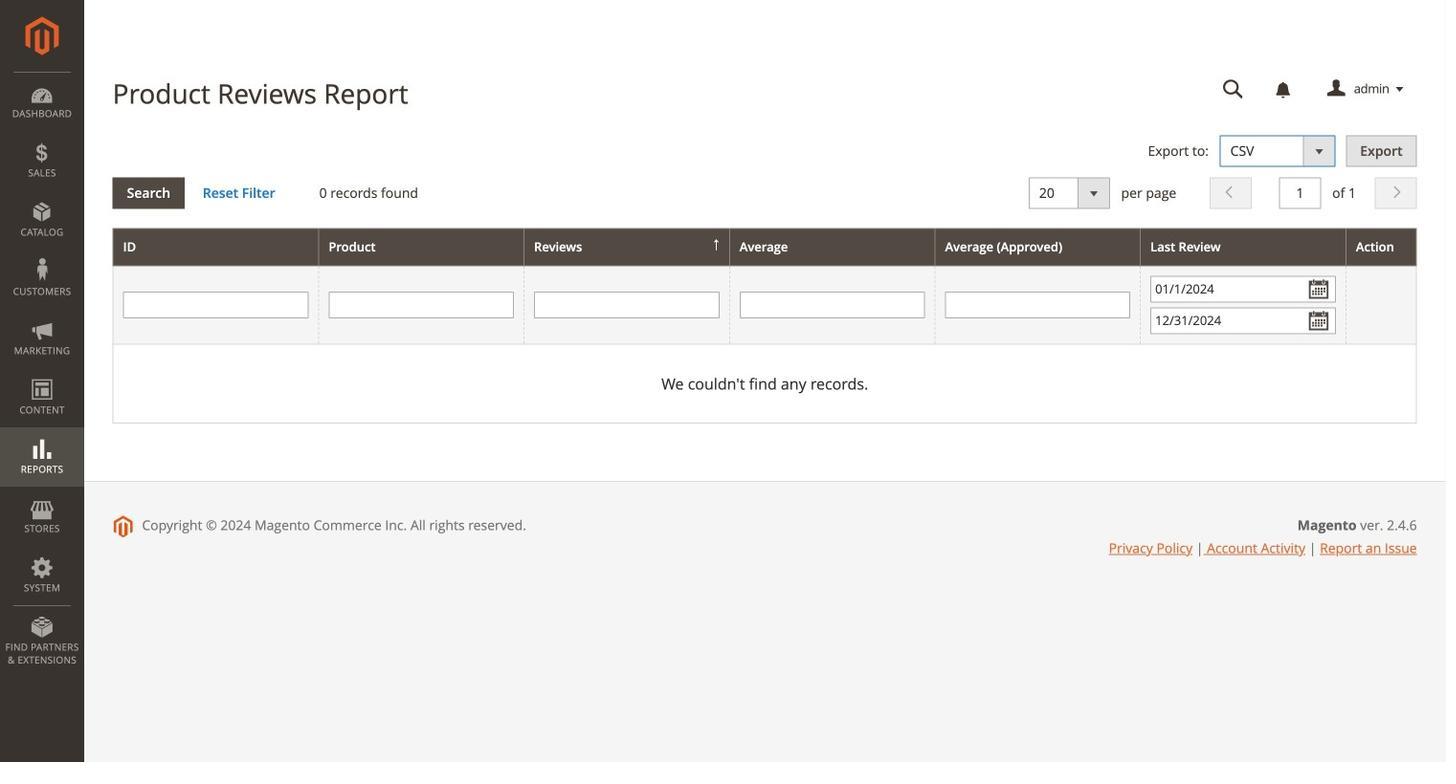 Task type: locate. For each thing, give the bounding box(es) containing it.
None text field
[[1279, 178, 1321, 209]]

None text field
[[1209, 73, 1257, 106], [123, 292, 308, 319], [329, 292, 514, 319], [534, 292, 719, 319], [740, 292, 925, 319], [945, 292, 1130, 319], [1209, 73, 1257, 106], [123, 292, 308, 319], [329, 292, 514, 319], [534, 292, 719, 319], [740, 292, 925, 319], [945, 292, 1130, 319]]

magento admin panel image
[[25, 16, 59, 56]]

menu bar
[[0, 72, 84, 677]]

To text field
[[1150, 308, 1336, 334]]



Task type: describe. For each thing, give the bounding box(es) containing it.
From text field
[[1150, 276, 1336, 303]]



